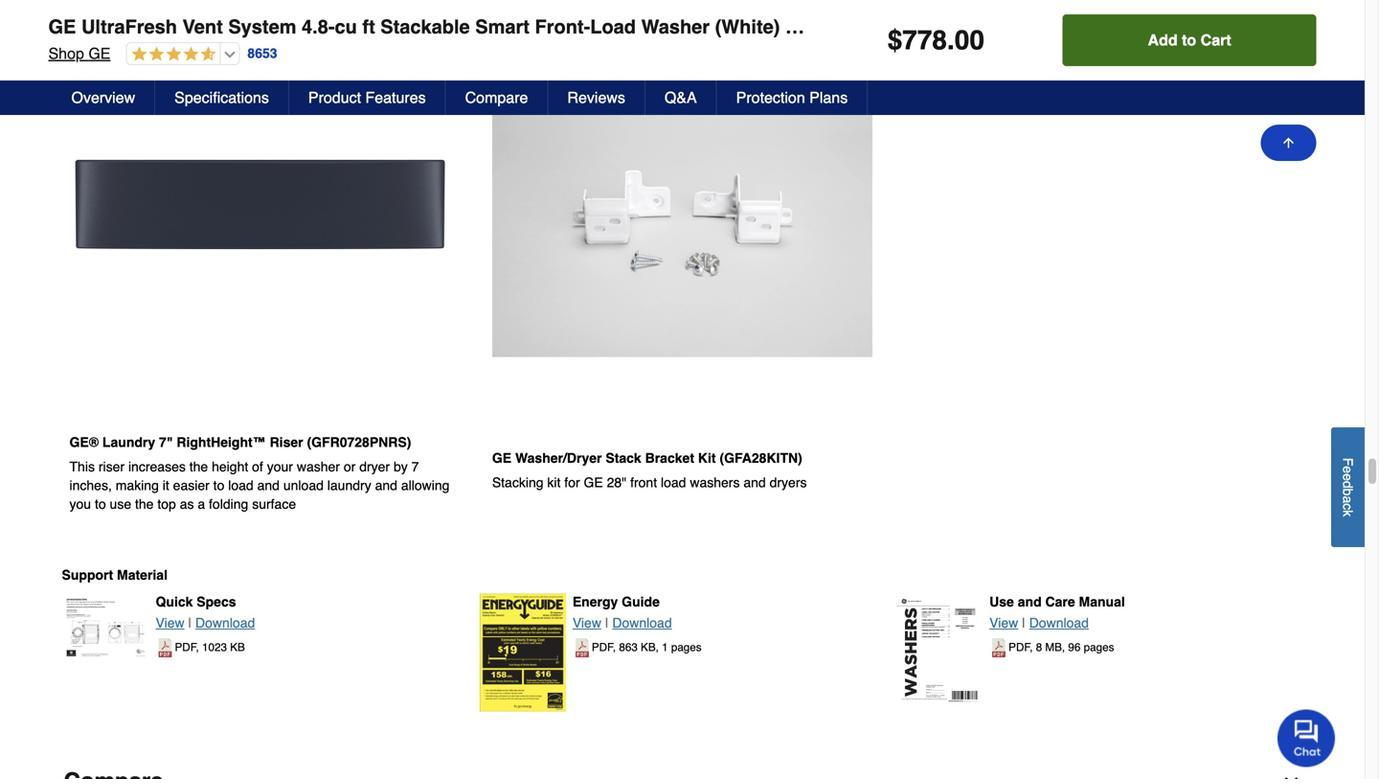 Task type: locate. For each thing, give the bounding box(es) containing it.
download down specs on the bottom
[[196, 615, 255, 630]]

1 vertical spatial the
[[135, 496, 154, 512]]

1 horizontal spatial pdf,
[[592, 641, 616, 654]]

2 horizontal spatial view link
[[990, 615, 1019, 630]]

or
[[344, 459, 356, 474]]

download inside 'quick specs view | download'
[[196, 615, 255, 630]]

pdf, 1023 kb
[[175, 641, 245, 654]]

(gfa28kitn)
[[720, 451, 803, 466]]

c
[[1341, 503, 1356, 510]]

2 | from the left
[[605, 615, 609, 630]]

0 horizontal spatial |
[[188, 615, 192, 630]]

view inside 'quick specs view | download'
[[156, 615, 185, 630]]

, left 96
[[1063, 641, 1066, 654]]

0 horizontal spatial a
[[198, 496, 205, 512]]

8653
[[248, 46, 277, 61]]

product
[[308, 89, 361, 106]]

and up surface
[[257, 478, 280, 493]]

energy guide view | download
[[573, 594, 672, 630]]

front
[[631, 475, 657, 490]]

2 pdf, from the left
[[592, 641, 616, 654]]

0 horizontal spatial view
[[156, 615, 185, 630]]

product features button
[[289, 80, 446, 115]]

bracket
[[645, 451, 695, 466]]

chevron down image
[[1283, 772, 1302, 779]]

0 horizontal spatial download link
[[196, 615, 255, 630]]

2 download link from the left
[[613, 615, 672, 630]]

| for quick
[[188, 615, 192, 630]]

2 horizontal spatial view
[[990, 615, 1019, 630]]

overview
[[71, 89, 135, 106]]

0 horizontal spatial download
[[196, 615, 255, 630]]

for
[[565, 475, 580, 490]]

compare button
[[446, 80, 549, 115]]

view link down energy
[[573, 615, 602, 630]]

2 horizontal spatial to
[[1183, 31, 1197, 49]]

1 horizontal spatial view link
[[573, 615, 602, 630]]

1 horizontal spatial pages
[[1084, 641, 1115, 654]]

to up folding
[[213, 478, 225, 493]]

1 view link from the left
[[156, 615, 185, 630]]

0 horizontal spatial kb
[[230, 641, 245, 654]]

0 horizontal spatial pdf,
[[175, 641, 199, 654]]

view down quick on the bottom left of page
[[156, 615, 185, 630]]

protection plans button
[[717, 80, 868, 115]]

1 horizontal spatial the
[[189, 459, 208, 474]]

| inside 'quick specs view | download'
[[188, 615, 192, 630]]

laundry
[[102, 435, 155, 450]]

ft
[[363, 16, 375, 38]]

2 , from the left
[[1063, 641, 1066, 654]]

pages for use and care manual view | download
[[1084, 641, 1115, 654]]

ge right 'for'
[[584, 475, 603, 490]]

shop ge
[[48, 45, 111, 62]]

easier
[[173, 478, 210, 493]]

kit
[[698, 451, 716, 466]]

pdf, 8 mb , 96 pages
[[1009, 641, 1115, 654]]

view link
[[156, 615, 185, 630], [573, 615, 602, 630], [990, 615, 1019, 630]]

kb right '1023'
[[230, 641, 245, 654]]

3 download from the left
[[1030, 615, 1089, 630]]

e up b
[[1341, 473, 1356, 481]]

load down height
[[228, 478, 254, 493]]

washer
[[297, 459, 340, 474]]

2 horizontal spatial download link
[[1030, 615, 1089, 630]]

1 horizontal spatial kb
[[641, 641, 656, 654]]

1 , from the left
[[656, 641, 659, 654]]

view inside use and care manual view | download
[[990, 615, 1019, 630]]

quick
[[156, 594, 193, 610]]

0 horizontal spatial to
[[95, 496, 106, 512]]

a up k
[[1341, 496, 1356, 503]]

making
[[116, 478, 159, 493]]

0 horizontal spatial ,
[[656, 641, 659, 654]]

view link down use
[[990, 615, 1019, 630]]

, left 1
[[656, 641, 659, 654]]

1 horizontal spatial to
[[213, 478, 225, 493]]

mb
[[1046, 641, 1063, 654]]

a right the as
[[198, 496, 205, 512]]

863
[[619, 641, 638, 654]]

overview button
[[52, 80, 155, 115]]

and down dryer
[[375, 478, 398, 493]]

the
[[189, 459, 208, 474], [135, 496, 154, 512]]

0 vertical spatial to
[[1183, 31, 1197, 49]]

view link down quick on the bottom left of page
[[156, 615, 185, 630]]

view
[[156, 615, 185, 630], [573, 615, 602, 630], [990, 615, 1019, 630]]

1 horizontal spatial |
[[605, 615, 609, 630]]

download link down guide
[[613, 615, 672, 630]]

1 kb from the left
[[230, 641, 245, 654]]

download down guide
[[613, 615, 672, 630]]

2 vertical spatial to
[[95, 496, 106, 512]]

load inside the ge® laundry 7" rightheight™ riser (gfr0728pnrs) this riser increases the height of your washer or dryer by 7 inches, making it easier to load and unload laundry and allowing you to use the top as a folding surface
[[228, 478, 254, 493]]

|
[[188, 615, 192, 630], [605, 615, 609, 630], [1023, 615, 1026, 630]]

1 horizontal spatial ,
[[1063, 641, 1066, 654]]

download link
[[196, 615, 255, 630], [613, 615, 672, 630], [1030, 615, 1089, 630]]

vent
[[183, 16, 223, 38]]

1 horizontal spatial download link
[[613, 615, 672, 630]]

1 horizontal spatial download
[[613, 615, 672, 630]]

1 horizontal spatial view
[[573, 615, 602, 630]]

pdf, left '863'
[[592, 641, 616, 654]]

2 download from the left
[[613, 615, 672, 630]]

download
[[196, 615, 255, 630], [613, 615, 672, 630], [1030, 615, 1089, 630]]

1 view from the left
[[156, 615, 185, 630]]

| inside energy guide view | download
[[605, 615, 609, 630]]

add to cart button
[[1063, 14, 1317, 66]]

ge up the shop
[[48, 16, 76, 38]]

to right add
[[1183, 31, 1197, 49]]

quick specs view | download
[[156, 594, 255, 630]]

| inside use and care manual view | download
[[1023, 615, 1026, 630]]

kit
[[548, 475, 561, 490]]

star
[[872, 16, 922, 38]]

pdf,
[[175, 641, 199, 654], [592, 641, 616, 654], [1009, 641, 1033, 654]]

0 horizontal spatial load
[[228, 478, 254, 493]]

use and care manual view | download
[[990, 594, 1126, 630]]

a
[[1341, 496, 1356, 503], [198, 496, 205, 512]]

2 horizontal spatial pdf,
[[1009, 641, 1033, 654]]

the up "easier"
[[189, 459, 208, 474]]

, for view
[[1063, 641, 1066, 654]]

kb left 1
[[641, 641, 656, 654]]

download inside energy guide view | download
[[613, 615, 672, 630]]

kb for 863
[[641, 641, 656, 654]]

add to cart
[[1149, 31, 1232, 49]]

1 vertical spatial to
[[213, 478, 225, 493]]

dryers
[[770, 475, 807, 490]]

specifications button
[[155, 80, 289, 115]]

1
[[662, 641, 668, 654]]

$ 778 . 00
[[888, 25, 985, 56]]

3 view from the left
[[990, 615, 1019, 630]]

q&a
[[665, 89, 697, 106]]

1 download link from the left
[[196, 615, 255, 630]]

smart
[[476, 16, 530, 38]]

2 view from the left
[[573, 615, 602, 630]]

pages right 96
[[1084, 641, 1115, 654]]

and down the (gfa28kitn)
[[744, 475, 766, 490]]

a inside the ge® laundry 7" rightheight™ riser (gfr0728pnrs) this riser increases the height of your washer or dryer by 7 inches, making it easier to load and unload laundry and allowing you to use the top as a folding surface
[[198, 496, 205, 512]]

3 view link from the left
[[990, 615, 1019, 630]]

3 | from the left
[[1023, 615, 1026, 630]]

0 vertical spatial the
[[189, 459, 208, 474]]

the down making
[[135, 496, 154, 512]]

load
[[661, 475, 687, 490], [228, 478, 254, 493]]

pdf, left '1023'
[[175, 641, 199, 654]]

b
[[1341, 488, 1356, 496]]

2 pages from the left
[[1084, 641, 1115, 654]]

stackable
[[381, 16, 470, 38]]

3 pdf, from the left
[[1009, 641, 1033, 654]]

1 pdf, from the left
[[175, 641, 199, 654]]

0 horizontal spatial pages
[[672, 641, 702, 654]]

download link for guide
[[613, 615, 672, 630]]

2 horizontal spatial download
[[1030, 615, 1089, 630]]

download link for and
[[1030, 615, 1089, 630]]

washer/dryer
[[515, 451, 602, 466]]

1 horizontal spatial a
[[1341, 496, 1356, 503]]

,
[[656, 641, 659, 654], [1063, 641, 1066, 654]]

f e e d b a c k
[[1341, 458, 1356, 517]]

download link down care
[[1030, 615, 1089, 630]]

rightheight™
[[177, 435, 266, 450]]

1 | from the left
[[188, 615, 192, 630]]

and
[[744, 475, 766, 490], [257, 478, 280, 493], [375, 478, 398, 493], [1018, 594, 1042, 610]]

to right you
[[95, 496, 106, 512]]

and right use
[[1018, 594, 1042, 610]]

pages
[[672, 641, 702, 654], [1084, 641, 1115, 654]]

download down care
[[1030, 615, 1089, 630]]

1 pages from the left
[[672, 641, 702, 654]]

1 a from the left
[[1341, 496, 1356, 503]]

2 view link from the left
[[573, 615, 602, 630]]

your
[[267, 459, 293, 474]]

view down energy
[[573, 615, 602, 630]]

view for quick specs view | download
[[156, 615, 185, 630]]

download link down specs on the bottom
[[196, 615, 255, 630]]

reviews button
[[549, 80, 646, 115]]

front-
[[535, 16, 591, 38]]

0 horizontal spatial view link
[[156, 615, 185, 630]]

cart
[[1201, 31, 1232, 49]]

view inside energy guide view | download
[[573, 615, 602, 630]]

pdf, 863 kb , 1 pages
[[592, 641, 702, 654]]

dryer
[[360, 459, 390, 474]]

1 horizontal spatial load
[[661, 475, 687, 490]]

7"
[[159, 435, 173, 450]]

pdf, left 8
[[1009, 641, 1033, 654]]

load down bracket in the bottom of the page
[[661, 475, 687, 490]]

(gfr0728pnrs)
[[307, 435, 411, 450]]

view link for energy guide view | download
[[573, 615, 602, 630]]

3 download link from the left
[[1030, 615, 1089, 630]]

pages right 1
[[672, 641, 702, 654]]

view down use
[[990, 615, 1019, 630]]

2 horizontal spatial |
[[1023, 615, 1026, 630]]

2 kb from the left
[[641, 641, 656, 654]]

2 a from the left
[[198, 496, 205, 512]]

1 download from the left
[[196, 615, 255, 630]]

e
[[1341, 466, 1356, 473], [1341, 473, 1356, 481]]

e up d at the right bottom of page
[[1341, 466, 1356, 473]]

to inside button
[[1183, 31, 1197, 49]]



Task type: describe. For each thing, give the bounding box(es) containing it.
ge up stacking
[[492, 451, 512, 466]]

q&a button
[[646, 80, 717, 115]]

system
[[228, 16, 297, 38]]

download link for specs
[[196, 615, 255, 630]]

4.6 stars image
[[127, 46, 216, 64]]

protection
[[737, 89, 806, 106]]

778
[[903, 25, 948, 56]]

$
[[888, 25, 903, 56]]

arrow up image
[[1282, 135, 1297, 150]]

top
[[157, 496, 176, 512]]

pages for energy guide view | download
[[672, 641, 702, 654]]

of
[[252, 459, 263, 474]]

| for energy
[[605, 615, 609, 630]]

a inside f e e d b a c k button
[[1341, 496, 1356, 503]]

energy
[[573, 594, 618, 610]]

support material
[[62, 567, 168, 583]]

28"
[[607, 475, 627, 490]]

features
[[366, 89, 426, 106]]

4.8-
[[302, 16, 335, 38]]

8
[[1037, 641, 1043, 654]]

surface
[[252, 496, 296, 512]]

unload
[[283, 478, 324, 493]]

pdf, for energy guide view | download
[[592, 641, 616, 654]]

washer
[[642, 16, 710, 38]]

stacking
[[492, 475, 544, 490]]

00
[[955, 25, 985, 56]]

and inside ge washer/dryer stack bracket kit (gfa28kitn) stacking kit for ge 28" front load washers and dryers
[[744, 475, 766, 490]]

energy
[[786, 16, 866, 38]]

by
[[394, 459, 408, 474]]

ge right the shop
[[88, 45, 111, 62]]

load
[[591, 16, 636, 38]]

use
[[990, 594, 1015, 610]]

add
[[1149, 31, 1178, 49]]

compare
[[465, 89, 528, 106]]

washers
[[690, 475, 740, 490]]

view link for quick specs view | download
[[156, 615, 185, 630]]

specs
[[197, 594, 236, 610]]

manual
[[1080, 594, 1126, 610]]

riser
[[99, 459, 125, 474]]

7
[[412, 459, 419, 474]]

ge®
[[69, 435, 99, 450]]

2 e from the top
[[1341, 473, 1356, 481]]

specifications
[[175, 89, 269, 106]]

support
[[62, 567, 113, 583]]

increases
[[128, 459, 186, 474]]

use
[[110, 496, 131, 512]]

0 horizontal spatial the
[[135, 496, 154, 512]]

1023
[[202, 641, 227, 654]]

this
[[69, 459, 95, 474]]

riser
[[270, 435, 303, 450]]

shop
[[48, 45, 84, 62]]

(white)
[[715, 16, 780, 38]]

ge washer/dryer stack bracket kit (gfa28kitn) stacking kit for ge 28" front load washers and dryers
[[492, 451, 807, 490]]

download inside use and care manual view | download
[[1030, 615, 1089, 630]]

allowing
[[401, 478, 450, 493]]

chat invite button image
[[1278, 709, 1337, 767]]

ge® laundry 7" rightheight™ riser (gfr0728pnrs) this riser increases the height of your washer or dryer by 7 inches, making it easier to load and unload laundry and allowing you to use the top as a folding surface
[[69, 435, 450, 512]]

plans
[[810, 89, 848, 106]]

ultrafresh
[[81, 16, 177, 38]]

kb for 1023
[[230, 641, 245, 654]]

, for download
[[656, 641, 659, 654]]

view link for use and care manual view | download
[[990, 615, 1019, 630]]

k
[[1341, 510, 1356, 517]]

download for energy guide
[[613, 615, 672, 630]]

care
[[1046, 594, 1076, 610]]

laundry
[[328, 478, 372, 493]]

protection plans
[[737, 89, 848, 106]]

pdf, for use and care manual view | download
[[1009, 641, 1033, 654]]

f
[[1341, 458, 1356, 466]]

ge ultrafresh vent system 4.8-cu ft stackable smart front-load washer (white) energy star
[[48, 16, 922, 38]]

height
[[212, 459, 248, 474]]

guide
[[622, 594, 660, 610]]

cu
[[335, 16, 357, 38]]

1 e from the top
[[1341, 466, 1356, 473]]

download for quick specs
[[196, 615, 255, 630]]

f e e d b a c k button
[[1332, 427, 1366, 547]]

load inside ge washer/dryer stack bracket kit (gfa28kitn) stacking kit for ge 28" front load washers and dryers
[[661, 475, 687, 490]]

stack
[[606, 451, 642, 466]]

inches,
[[69, 478, 112, 493]]

and inside use and care manual view | download
[[1018, 594, 1042, 610]]

as
[[180, 496, 194, 512]]

96
[[1069, 641, 1081, 654]]

view for energy guide view | download
[[573, 615, 602, 630]]

you
[[69, 496, 91, 512]]

material
[[117, 567, 168, 583]]



Task type: vqa. For each thing, say whether or not it's contained in the screenshot.
Supplies
no



